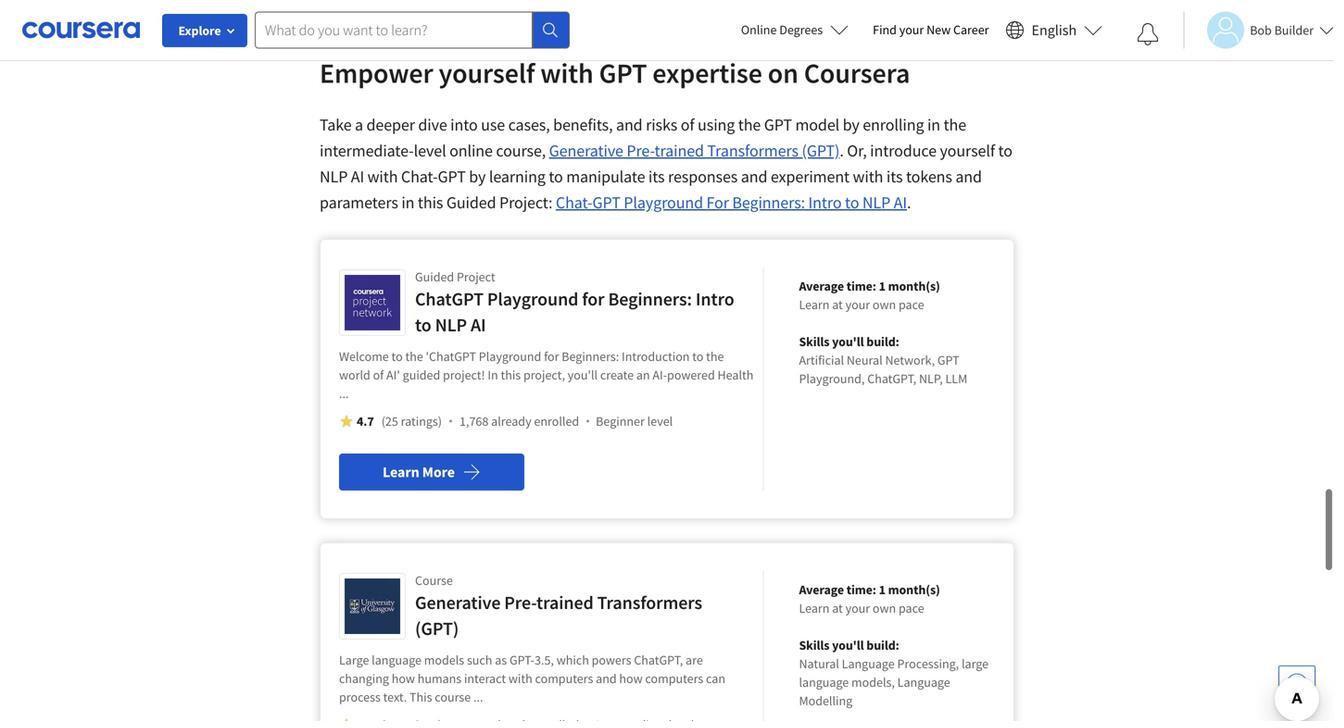 Task type: vqa. For each thing, say whether or not it's contained in the screenshot.
(GPT)
yes



Task type: locate. For each thing, give the bounding box(es) containing it.
0 horizontal spatial intro
[[696, 288, 734, 311]]

intro
[[808, 192, 842, 213], [696, 288, 734, 311]]

changing
[[339, 671, 389, 688]]

pace up network,
[[899, 297, 924, 313]]

skills inside skills you'll build: artificial neural network, gpt playground, chatgpt, nlp, llm
[[799, 334, 830, 350]]

language inside large language models such as gpt-3.5, which powers chatgpt, are changing how humans interact with computers and how computers can process text. this course ...
[[372, 652, 422, 669]]

nlp
[[320, 166, 348, 187], [863, 192, 891, 213], [435, 314, 467, 337]]

trained up which
[[537, 592, 594, 615]]

course right university of glasgow image
[[415, 573, 453, 589]]

guided
[[446, 192, 496, 213]]

1 vertical spatial ...
[[473, 689, 483, 706]]

average time: 1 month(s) learn at your own pace up the skills you'll build: natural language processing, large language models, language modelling
[[799, 582, 940, 617]]

gpt up llm
[[938, 352, 960, 369]]

and up chat-gpt playground for beginners: intro to nlp ai .
[[741, 166, 768, 187]]

1 horizontal spatial of
[[681, 114, 695, 135]]

with
[[540, 56, 594, 90], [367, 166, 398, 187], [853, 166, 883, 187], [509, 671, 533, 688]]

your up the skills you'll build: natural language processing, large language models, language modelling
[[846, 600, 870, 617]]

by up or,
[[843, 114, 860, 135]]

beginners: down 'experiment'
[[732, 192, 805, 213]]

0 horizontal spatial its
[[649, 166, 665, 187]]

course inside large language models such as gpt-3.5, which powers chatgpt, are changing how humans interact with computers and how computers can process text. this course ...
[[435, 689, 471, 706]]

language up 'models,'
[[842, 656, 895, 673]]

month(s) up processing,
[[888, 582, 940, 599]]

average time: 1 month(s) learn at your own pace up neural
[[799, 278, 940, 313]]

playground inside welcome to the 'chatgpt playground for beginners: introduction to the world of ai' guided project! in this project, you'll create an ai-powered health ...
[[479, 348, 541, 365]]

pre- inside the course generative pre-trained transformers (gpt)
[[504, 592, 537, 615]]

2 vertical spatial beginners:
[[562, 348, 619, 365]]

1 vertical spatial yourself
[[940, 140, 995, 161]]

language
[[842, 656, 895, 673], [898, 675, 950, 691]]

1 vertical spatial own
[[873, 600, 896, 617]]

learn up artificial
[[799, 297, 830, 313]]

nlp down or,
[[863, 192, 891, 213]]

pre- down risks
[[627, 140, 655, 161]]

skills
[[799, 334, 830, 350], [799, 637, 830, 654]]

1 horizontal spatial how
[[619, 671, 643, 688]]

and
[[616, 114, 643, 135], [741, 166, 768, 187], [956, 166, 982, 187], [596, 671, 617, 688]]

1 at from the top
[[832, 297, 843, 313]]

beginner level
[[596, 413, 673, 430]]

skills for chatgpt playground for beginners: intro to nlp ai
[[799, 334, 830, 350]]

university of glasgow image
[[345, 579, 400, 635]]

0 vertical spatial language
[[842, 656, 895, 673]]

pace up processing,
[[899, 600, 924, 617]]

0 horizontal spatial language
[[372, 652, 422, 669]]

1 vertical spatial build:
[[867, 637, 899, 654]]

of right risks
[[681, 114, 695, 135]]

0 vertical spatial beginners:
[[732, 192, 805, 213]]

nlp up parameters
[[320, 166, 348, 187]]

this
[[410, 689, 432, 706]]

chatgpt, left the are
[[634, 652, 683, 669]]

0 vertical spatial build:
[[867, 334, 899, 350]]

1 up skills you'll build: artificial neural network, gpt playground, chatgpt, nlp, llm
[[879, 278, 886, 295]]

1 vertical spatial course
[[435, 689, 471, 706]]

models,
[[852, 675, 895, 691]]

this inside . or, introduce yourself to nlp ai with chat-gpt by learning to manipulate its responses and experiment with its tokens and parameters in this guided project:
[[418, 192, 443, 213]]

1 vertical spatial your
[[846, 297, 870, 313]]

1 vertical spatial guided
[[403, 367, 440, 384]]

0 vertical spatial ai
[[351, 166, 364, 187]]

average up artificial
[[799, 278, 844, 295]]

.
[[840, 140, 844, 161], [907, 192, 911, 213]]

1 horizontal spatial this
[[501, 367, 521, 384]]

parameters
[[320, 192, 398, 213]]

1 for generative pre-trained transformers (gpt)
[[879, 582, 886, 599]]

2 vertical spatial ai
[[471, 314, 486, 337]]

gpt left model
[[764, 114, 792, 135]]

1 vertical spatial intro
[[696, 288, 734, 311]]

you'll inside skills you'll build: artificial neural network, gpt playground, chatgpt, nlp, llm
[[832, 334, 864, 350]]

at for chatgpt playground for beginners: intro to nlp ai
[[832, 297, 843, 313]]

the
[[738, 114, 761, 135], [944, 114, 966, 135], [405, 348, 423, 365], [706, 348, 724, 365]]

2 1 from the top
[[879, 582, 886, 599]]

language down processing,
[[898, 675, 950, 691]]

experiment
[[771, 166, 850, 187]]

intro down 'experiment'
[[808, 192, 842, 213]]

online degrees
[[741, 21, 823, 38]]

0 vertical spatial own
[[873, 297, 896, 313]]

2 vertical spatial playground
[[479, 348, 541, 365]]

tokens
[[906, 166, 952, 187]]

its
[[649, 166, 665, 187], [887, 166, 903, 187]]

this right in
[[501, 367, 521, 384]]

your right find
[[899, 21, 924, 38]]

0 vertical spatial at
[[832, 297, 843, 313]]

trained inside the course generative pre-trained transformers (gpt)
[[537, 592, 594, 615]]

skills you'll build: natural language processing, large language models, language modelling
[[799, 637, 989, 710]]

2 average from the top
[[799, 582, 844, 599]]

yourself inside . or, introduce yourself to nlp ai with chat-gpt by learning to manipulate its responses and experiment with its tokens and parameters in this guided project:
[[940, 140, 995, 161]]

at
[[832, 297, 843, 313], [832, 600, 843, 617]]

in
[[927, 114, 941, 135], [402, 192, 415, 213]]

build:
[[867, 334, 899, 350], [867, 637, 899, 654]]

0 vertical spatial pace
[[899, 297, 924, 313]]

find your new career link
[[864, 19, 998, 42]]

your up neural
[[846, 297, 870, 313]]

beginners: up introduction
[[608, 288, 692, 311]]

gpt inside skills you'll build: artificial neural network, gpt playground, chatgpt, nlp, llm
[[938, 352, 960, 369]]

2 own from the top
[[873, 600, 896, 617]]

natural
[[799, 656, 839, 673]]

1 vertical spatial nlp
[[863, 192, 891, 213]]

how up text.
[[392, 671, 415, 688]]

learn for generative pre-trained transformers (gpt)
[[799, 600, 830, 617]]

course generative pre-trained transformers (gpt)
[[415, 573, 702, 641]]

1 vertical spatial trained
[[537, 592, 594, 615]]

gpt
[[599, 56, 647, 90], [764, 114, 792, 135], [438, 166, 466, 187], [593, 192, 621, 213], [938, 352, 960, 369]]

1 vertical spatial ai
[[894, 192, 907, 213]]

0 horizontal spatial pre-
[[504, 592, 537, 615]]

0 vertical spatial you'll
[[832, 334, 864, 350]]

on
[[768, 56, 799, 90]]

trained down risks
[[655, 140, 704, 161]]

nlp down the chatgpt
[[435, 314, 467, 337]]

skills up artificial
[[799, 334, 830, 350]]

beginners: inside welcome to the 'chatgpt playground for beginners: introduction to the world of ai' guided project! in this project, you'll create an ai-powered health ...
[[562, 348, 619, 365]]

you'll up natural
[[832, 637, 864, 654]]

1 vertical spatial pace
[[899, 600, 924, 617]]

and down 'powers'
[[596, 671, 617, 688]]

artificial
[[799, 352, 844, 369]]

career
[[953, 21, 989, 38]]

1 vertical spatial 1
[[879, 582, 886, 599]]

0 vertical spatial 1
[[879, 278, 886, 295]]

with down or,
[[853, 166, 883, 187]]

1 vertical spatial for
[[544, 348, 559, 365]]

its down introduce
[[887, 166, 903, 187]]

by up guided
[[469, 166, 486, 187]]

1 vertical spatial generative
[[415, 592, 501, 615]]

1 horizontal spatial ai
[[471, 314, 486, 337]]

course,
[[496, 140, 546, 161]]

1 horizontal spatial computers
[[645, 671, 704, 688]]

. inside . or, introduce yourself to nlp ai with chat-gpt by learning to manipulate its responses and experiment with its tokens and parameters in this guided project:
[[840, 140, 844, 161]]

4.7
[[357, 413, 374, 430]]

generative
[[549, 140, 623, 161], [415, 592, 501, 615]]

1 average from the top
[[799, 278, 844, 295]]

powered
[[667, 367, 715, 384]]

project,
[[523, 367, 565, 384]]

0 vertical spatial transformers
[[707, 140, 799, 161]]

already
[[491, 413, 532, 430]]

to
[[998, 140, 1013, 161], [549, 166, 563, 187], [845, 192, 859, 213], [415, 314, 432, 337], [392, 348, 403, 365], [692, 348, 704, 365]]

chat- down dive
[[401, 166, 438, 187]]

generative up models
[[415, 592, 501, 615]]

level right beginner
[[647, 413, 673, 430]]

your for chatgpt playground for beginners: intro to nlp ai
[[846, 297, 870, 313]]

english button
[[998, 0, 1110, 60]]

ai down tokens
[[894, 192, 907, 213]]

1 vertical spatial playground
[[487, 288, 579, 311]]

... inside welcome to the 'chatgpt playground for beginners: introduction to the world of ai' guided project! in this project, you'll create an ai-powered health ...
[[339, 385, 349, 402]]

month(s) up network,
[[888, 278, 940, 295]]

the left 'chatgpt
[[405, 348, 423, 365]]

2 skills from the top
[[799, 637, 830, 654]]

network,
[[885, 352, 935, 369]]

0 horizontal spatial how
[[392, 671, 415, 688]]

0 horizontal spatial (gpt)
[[415, 618, 459, 641]]

... inside large language models such as gpt-3.5, which powers chatgpt, are changing how humans interact with computers and how computers can process text. this course ...
[[473, 689, 483, 706]]

you'll up neural
[[832, 334, 864, 350]]

yourself up tokens
[[940, 140, 995, 161]]

... down world
[[339, 385, 349, 402]]

own for chatgpt playground for beginners: intro to nlp ai
[[873, 297, 896, 313]]

bob
[[1250, 22, 1272, 38]]

1 vertical spatial month(s)
[[888, 582, 940, 599]]

1 average time: 1 month(s) learn at your own pace from the top
[[799, 278, 940, 313]]

... down interact
[[473, 689, 483, 706]]

yourself up the use
[[439, 56, 535, 90]]

learn left more
[[383, 463, 419, 482]]

1 vertical spatial transformers
[[597, 592, 702, 615]]

1 horizontal spatial trained
[[655, 140, 704, 161]]

gpt inside take a deeper dive into use cases, benefits, and risks of using the gpt model by enrolling in the intermediate-level online course,
[[764, 114, 792, 135]]

for inside welcome to the 'chatgpt playground for beginners: introduction to the world of ai' guided project! in this project, you'll create an ai-powered health ...
[[544, 348, 559, 365]]

how down 'powers'
[[619, 671, 643, 688]]

with up benefits,
[[540, 56, 594, 90]]

large
[[339, 652, 369, 669]]

(gpt) inside the course generative pre-trained transformers (gpt)
[[415, 618, 459, 641]]

intro up the health
[[696, 288, 734, 311]]

learn up natural
[[799, 600, 830, 617]]

2 average time: 1 month(s) learn at your own pace from the top
[[799, 582, 940, 617]]

online
[[741, 21, 777, 38]]

to inside guided project chatgpt playground for beginners: intro to nlp ai
[[415, 314, 432, 337]]

1 vertical spatial you'll
[[568, 367, 598, 384]]

build: inside the skills you'll build: natural language processing, large language models, language modelling
[[867, 637, 899, 654]]

level down dive
[[414, 140, 446, 161]]

playground down project
[[487, 288, 579, 311]]

gpt inside . or, introduce yourself to nlp ai with chat-gpt by learning to manipulate its responses and experiment with its tokens and parameters in this guided project:
[[438, 166, 466, 187]]

and inside large language models such as gpt-3.5, which powers chatgpt, are changing how humans interact with computers and how computers can process text. this course ...
[[596, 671, 617, 688]]

1 vertical spatial level
[[647, 413, 673, 430]]

own up skills you'll build: artificial neural network, gpt playground, chatgpt, nlp, llm
[[873, 297, 896, 313]]

0 vertical spatial by
[[843, 114, 860, 135]]

course inside the course generative pre-trained transformers (gpt)
[[415, 573, 453, 589]]

builder
[[1275, 22, 1314, 38]]

ai down the chatgpt
[[471, 314, 486, 337]]

1 horizontal spatial language
[[898, 675, 950, 691]]

guided up the chatgpt
[[415, 269, 454, 285]]

own
[[873, 297, 896, 313], [873, 600, 896, 617]]

in inside take a deeper dive into use cases, benefits, and risks of using the gpt model by enrolling in the intermediate-level online course,
[[927, 114, 941, 135]]

time: up the skills you'll build: natural language processing, large language models, language modelling
[[847, 582, 876, 599]]

2 pace from the top
[[899, 600, 924, 617]]

1 month(s) from the top
[[888, 278, 940, 295]]

your
[[899, 21, 924, 38], [846, 297, 870, 313], [846, 600, 870, 617]]

learn for chatgpt playground for beginners: intro to nlp ai
[[799, 297, 830, 313]]

0 horizontal spatial generative
[[415, 592, 501, 615]]

0 vertical spatial language
[[372, 652, 422, 669]]

by
[[843, 114, 860, 135], [469, 166, 486, 187]]

computers down the are
[[645, 671, 704, 688]]

chat-gpt playground for beginners: intro to nlp ai .
[[556, 192, 911, 213]]

average up natural
[[799, 582, 844, 599]]

1 1 from the top
[[879, 278, 886, 295]]

learn
[[799, 297, 830, 313], [383, 463, 419, 482], [799, 600, 830, 617]]

0 horizontal spatial in
[[402, 192, 415, 213]]

0 horizontal spatial this
[[418, 192, 443, 213]]

own up the skills you'll build: natural language processing, large language models, language modelling
[[873, 600, 896, 617]]

process
[[339, 689, 381, 706]]

the up tokens
[[944, 114, 966, 135]]

chatgpt, down network,
[[867, 371, 917, 387]]

0 vertical spatial for
[[582, 288, 605, 311]]

0 vertical spatial (gpt)
[[802, 140, 840, 161]]

course down humans
[[435, 689, 471, 706]]

1 vertical spatial learn
[[383, 463, 419, 482]]

generative pre-trained transformers (gpt)
[[549, 140, 840, 161]]

responses
[[668, 166, 738, 187]]

1 own from the top
[[873, 297, 896, 313]]

1 vertical spatial chatgpt,
[[634, 652, 683, 669]]

'chatgpt
[[426, 348, 476, 365]]

(gpt) down model
[[802, 140, 840, 161]]

how
[[392, 671, 415, 688], [619, 671, 643, 688]]

nlp,
[[919, 371, 943, 387]]

bob builder button
[[1183, 12, 1334, 49]]

(gpt)
[[802, 140, 840, 161], [415, 618, 459, 641]]

nlp inside . or, introduce yourself to nlp ai with chat-gpt by learning to manipulate its responses and experiment with its tokens and parameters in this guided project:
[[320, 166, 348, 187]]

1 vertical spatial at
[[832, 600, 843, 617]]

2 at from the top
[[832, 600, 843, 617]]

1 vertical spatial this
[[501, 367, 521, 384]]

pre- up gpt-
[[504, 592, 537, 615]]

1 horizontal spatial yourself
[[940, 140, 995, 161]]

0 vertical spatial in
[[927, 114, 941, 135]]

guided right ai'
[[403, 367, 440, 384]]

1 vertical spatial time:
[[847, 582, 876, 599]]

1 horizontal spatial language
[[799, 675, 849, 691]]

pre-
[[627, 140, 655, 161], [504, 592, 537, 615]]

at up artificial
[[832, 297, 843, 313]]

you'll left create
[[568, 367, 598, 384]]

llm
[[946, 371, 968, 387]]

large
[[962, 656, 989, 673]]

gpt down online
[[438, 166, 466, 187]]

1 horizontal spatial nlp
[[435, 314, 467, 337]]

beginners: up create
[[562, 348, 619, 365]]

0 horizontal spatial chat-
[[401, 166, 438, 187]]

0 vertical spatial average
[[799, 278, 844, 295]]

0 vertical spatial of
[[681, 114, 695, 135]]

2 time: from the top
[[847, 582, 876, 599]]

0 horizontal spatial computers
[[535, 671, 593, 688]]

transformers up 'powers'
[[597, 592, 702, 615]]

2 build: from the top
[[867, 637, 899, 654]]

build: for generative pre-trained transformers (gpt)
[[867, 637, 899, 654]]

expertise
[[653, 56, 762, 90]]

0 horizontal spatial for
[[544, 348, 559, 365]]

you'll inside the skills you'll build: natural language processing, large language models, language modelling
[[832, 637, 864, 654]]

build: inside skills you'll build: artificial neural network, gpt playground, chatgpt, nlp, llm
[[867, 334, 899, 350]]

own for generative pre-trained transformers (gpt)
[[873, 600, 896, 617]]

world
[[339, 367, 370, 384]]

generative pre-trained transformers (gpt) link
[[549, 140, 840, 161]]

this left guided
[[418, 192, 443, 213]]

0 vertical spatial time:
[[847, 278, 876, 295]]

and inside take a deeper dive into use cases, benefits, and risks of using the gpt model by enrolling in the intermediate-level online course,
[[616, 114, 643, 135]]

average time: 1 month(s) learn at your own pace for chatgpt playground for beginners: intro to nlp ai
[[799, 278, 940, 313]]

2 month(s) from the top
[[888, 582, 940, 599]]

2 horizontal spatial ai
[[894, 192, 907, 213]]

learn inside learn more button
[[383, 463, 419, 482]]

using
[[698, 114, 735, 135]]

0 vertical spatial level
[[414, 140, 446, 161]]

chatgpt,
[[867, 371, 917, 387], [634, 652, 683, 669]]

0 vertical spatial ...
[[339, 385, 349, 402]]

language up modelling
[[799, 675, 849, 691]]

which
[[557, 652, 589, 669]]

of inside take a deeper dive into use cases, benefits, and risks of using the gpt model by enrolling in the intermediate-level online course,
[[681, 114, 695, 135]]

1 horizontal spatial intro
[[808, 192, 842, 213]]

pace for chatgpt playground for beginners: intro to nlp ai
[[899, 297, 924, 313]]

0 horizontal spatial of
[[373, 367, 384, 384]]

. down tokens
[[907, 192, 911, 213]]

month(s) for chatgpt playground for beginners: intro to nlp ai
[[888, 278, 940, 295]]

coursera
[[804, 56, 910, 90]]

large language models such as gpt-3.5, which powers chatgpt, are changing how humans interact with computers and how computers can process text. this course ...
[[339, 652, 726, 706]]

show notifications image
[[1137, 23, 1159, 45]]

ai up parameters
[[351, 166, 364, 187]]

0 vertical spatial learn
[[799, 297, 830, 313]]

guided inside welcome to the 'chatgpt playground for beginners: introduction to the world of ai' guided project! in this project, you'll create an ai-powered health ...
[[403, 367, 440, 384]]

are
[[686, 652, 703, 669]]

generative down benefits,
[[549, 140, 623, 161]]

your for generative pre-trained transformers (gpt)
[[846, 600, 870, 617]]

this
[[418, 192, 443, 213], [501, 367, 521, 384]]

in right parameters
[[402, 192, 415, 213]]

build: up neural
[[867, 334, 899, 350]]

0 vertical spatial .
[[840, 140, 844, 161]]

1 horizontal spatial ...
[[473, 689, 483, 706]]

you'll for chatgpt playground for beginners: intro to nlp ai
[[832, 334, 864, 350]]

1 vertical spatial of
[[373, 367, 384, 384]]

for up the project,
[[544, 348, 559, 365]]

1 pace from the top
[[899, 297, 924, 313]]

1 horizontal spatial its
[[887, 166, 903, 187]]

1 horizontal spatial by
[[843, 114, 860, 135]]

0 vertical spatial chat-
[[401, 166, 438, 187]]

such
[[467, 652, 492, 669]]

0 vertical spatial nlp
[[320, 166, 348, 187]]

1 horizontal spatial pre-
[[627, 140, 655, 161]]

time: up neural
[[847, 278, 876, 295]]

and left risks
[[616, 114, 643, 135]]

skills up natural
[[799, 637, 830, 654]]

yourself
[[439, 56, 535, 90], [940, 140, 995, 161]]

0 horizontal spatial .
[[840, 140, 844, 161]]

transformers down using at the right top
[[707, 140, 799, 161]]

more
[[422, 463, 455, 482]]

1 skills from the top
[[799, 334, 830, 350]]

1 horizontal spatial in
[[927, 114, 941, 135]]

for up create
[[582, 288, 605, 311]]

average time: 1 month(s) learn at your own pace for generative pre-trained transformers (gpt)
[[799, 582, 940, 617]]

None search field
[[255, 12, 570, 49]]

chat- down the manipulate
[[556, 192, 593, 213]]

. left or,
[[840, 140, 844, 161]]

1 up the skills you'll build: natural language processing, large language models, language modelling
[[879, 582, 886, 599]]

time: for chatgpt playground for beginners: intro to nlp ai
[[847, 278, 876, 295]]

0 vertical spatial course
[[415, 573, 453, 589]]

with down 'intermediate-' in the top of the page
[[367, 166, 398, 187]]

1 vertical spatial language
[[799, 675, 849, 691]]

1 vertical spatial language
[[898, 675, 950, 691]]

time:
[[847, 278, 876, 295], [847, 582, 876, 599]]

1 build: from the top
[[867, 334, 899, 350]]

risks
[[646, 114, 678, 135]]

by inside take a deeper dive into use cases, benefits, and risks of using the gpt model by enrolling in the intermediate-level online course,
[[843, 114, 860, 135]]

in up introduce
[[927, 114, 941, 135]]

0 horizontal spatial by
[[469, 166, 486, 187]]

interact
[[464, 671, 506, 688]]

explore
[[178, 22, 221, 39]]

1 time: from the top
[[847, 278, 876, 295]]

1 vertical spatial average
[[799, 582, 844, 599]]

playground down responses on the right top
[[624, 192, 703, 213]]

with down gpt-
[[509, 671, 533, 688]]

1 vertical spatial in
[[402, 192, 415, 213]]

skills inside the skills you'll build: natural language processing, large language models, language modelling
[[799, 637, 830, 654]]

1 vertical spatial (gpt)
[[415, 618, 459, 641]]

of left ai'
[[373, 367, 384, 384]]

build: up 'models,'
[[867, 637, 899, 654]]

1 horizontal spatial level
[[647, 413, 673, 430]]

0 vertical spatial chatgpt,
[[867, 371, 917, 387]]

for
[[582, 288, 605, 311], [544, 348, 559, 365]]

2 vertical spatial learn
[[799, 600, 830, 617]]



Task type: describe. For each thing, give the bounding box(es) containing it.
by inside . or, introduce yourself to nlp ai with chat-gpt by learning to manipulate its responses and experiment with its tokens and parameters in this guided project:
[[469, 166, 486, 187]]

ai inside . or, introduce yourself to nlp ai with chat-gpt by learning to manipulate its responses and experiment with its tokens and parameters in this guided project:
[[351, 166, 364, 187]]

online
[[449, 140, 493, 161]]

0 vertical spatial your
[[899, 21, 924, 38]]

1 how from the left
[[392, 671, 415, 688]]

skills for generative pre-trained transformers (gpt)
[[799, 637, 830, 654]]

. or, introduce yourself to nlp ai with chat-gpt by learning to manipulate its responses and experiment with its tokens and parameters in this guided project:
[[320, 140, 1013, 213]]

take
[[320, 114, 352, 135]]

you'll for generative pre-trained transformers (gpt)
[[832, 637, 864, 654]]

1 horizontal spatial chat-
[[556, 192, 593, 213]]

playground,
[[799, 371, 865, 387]]

pace for generative pre-trained transformers (gpt)
[[899, 600, 924, 617]]

welcome to the 'chatgpt playground for beginners: introduction to the world of ai' guided project! in this project, you'll create an ai-powered health ...
[[339, 348, 754, 402]]

0 vertical spatial intro
[[808, 192, 842, 213]]

chatgpt, inside large language models such as gpt-3.5, which powers chatgpt, are changing how humans interact with computers and how computers can process text. this course ...
[[634, 652, 683, 669]]

0 horizontal spatial yourself
[[439, 56, 535, 90]]

0 horizontal spatial language
[[842, 656, 895, 673]]

coursera image
[[22, 15, 140, 45]]

empower yourself with gpt expertise on coursera
[[320, 56, 916, 90]]

welcome
[[339, 348, 389, 365]]

the up the health
[[706, 348, 724, 365]]

help center image
[[1286, 674, 1308, 696]]

gpt up risks
[[599, 56, 647, 90]]

coursera project network image
[[345, 275, 400, 331]]

of inside welcome to the 'chatgpt playground for beginners: introduction to the world of ai' guided project! in this project, you'll create an ai-powered health ...
[[373, 367, 384, 384]]

in inside . or, introduce yourself to nlp ai with chat-gpt by learning to manipulate its responses and experiment with its tokens and parameters in this guided project:
[[402, 192, 415, 213]]

level inside take a deeper dive into use cases, benefits, and risks of using the gpt model by enrolling in the intermediate-level online course,
[[414, 140, 446, 161]]

can
[[706, 671, 726, 688]]

average for generative pre-trained transformers (gpt)
[[799, 582, 844, 599]]

beginner
[[596, 413, 645, 430]]

guided inside guided project chatgpt playground for beginners: intro to nlp ai
[[415, 269, 454, 285]]

skills you'll build: artificial neural network, gpt playground, chatgpt, nlp, llm
[[799, 334, 968, 387]]

ai-
[[653, 367, 667, 384]]

1 for chatgpt playground for beginners: intro to nlp ai
[[879, 278, 886, 295]]

1 computers from the left
[[535, 671, 593, 688]]

average for chatgpt playground for beginners: intro to nlp ai
[[799, 278, 844, 295]]

an
[[636, 367, 650, 384]]

processing,
[[897, 656, 959, 673]]

introduction
[[622, 348, 690, 365]]

gpt-
[[510, 652, 535, 669]]

beginners: inside guided project chatgpt playground for beginners: intro to nlp ai
[[608, 288, 692, 311]]

1 horizontal spatial .
[[907, 192, 911, 213]]

manipulate
[[566, 166, 645, 187]]

ai inside guided project chatgpt playground for beginners: intro to nlp ai
[[471, 314, 486, 337]]

0 vertical spatial playground
[[624, 192, 703, 213]]

benefits,
[[553, 114, 613, 135]]

learning
[[489, 166, 546, 187]]

2 horizontal spatial nlp
[[863, 192, 891, 213]]

(25
[[381, 413, 398, 430]]

project!
[[443, 367, 485, 384]]

as
[[495, 652, 507, 669]]

find
[[873, 21, 897, 38]]

guided project chatgpt playground for beginners: intro to nlp ai
[[415, 269, 734, 337]]

degrees
[[779, 21, 823, 38]]

learn more button
[[339, 454, 524, 491]]

introduce
[[870, 140, 937, 161]]

1,768 already enrolled
[[460, 413, 579, 430]]

4.7 (25 ratings)
[[357, 413, 442, 430]]

at for generative pre-trained transformers (gpt)
[[832, 600, 843, 617]]

intermediate-
[[320, 140, 414, 161]]

neural
[[847, 352, 883, 369]]

into
[[450, 114, 478, 135]]

build: for chatgpt playground for beginners: intro to nlp ai
[[867, 334, 899, 350]]

use
[[481, 114, 505, 135]]

with inside large language models such as gpt-3.5, which powers chatgpt, are changing how humans interact with computers and how computers can process text. this course ...
[[509, 671, 533, 688]]

1 its from the left
[[649, 166, 665, 187]]

you'll inside welcome to the 'chatgpt playground for beginners: introduction to the world of ai' guided project! in this project, you'll create an ai-powered health ...
[[568, 367, 598, 384]]

dive
[[418, 114, 447, 135]]

cases,
[[508, 114, 550, 135]]

for inside guided project chatgpt playground for beginners: intro to nlp ai
[[582, 288, 605, 311]]

deeper
[[366, 114, 415, 135]]

language inside the skills you'll build: natural language processing, large language models, language modelling
[[799, 675, 849, 691]]

and right tokens
[[956, 166, 982, 187]]

3.5,
[[535, 652, 554, 669]]

playground inside guided project chatgpt playground for beginners: intro to nlp ai
[[487, 288, 579, 311]]

humans
[[418, 671, 462, 688]]

transformers inside the course generative pre-trained transformers (gpt)
[[597, 592, 702, 615]]

explore button
[[162, 14, 247, 47]]

online degrees button
[[726, 9, 864, 50]]

create
[[600, 367, 634, 384]]

modelling
[[799, 693, 853, 710]]

1,768
[[460, 413, 489, 430]]

this inside welcome to the 'chatgpt playground for beginners: introduction to the world of ai' guided project! in this project, you'll create an ai-powered health ...
[[501, 367, 521, 384]]

month(s) for generative pre-trained transformers (gpt)
[[888, 582, 940, 599]]

find your new career
[[873, 21, 989, 38]]

2 how from the left
[[619, 671, 643, 688]]

enrolled
[[534, 413, 579, 430]]

chat- inside . or, introduce yourself to nlp ai with chat-gpt by learning to manipulate its responses and experiment with its tokens and parameters in this guided project:
[[401, 166, 438, 187]]

the right using at the right top
[[738, 114, 761, 135]]

empower
[[320, 56, 433, 90]]

chat-gpt playground for beginners: intro to nlp ai link
[[556, 192, 907, 213]]

chatgpt
[[415, 288, 484, 311]]

0 vertical spatial generative
[[549, 140, 623, 161]]

models
[[424, 652, 464, 669]]

gpt down the manipulate
[[593, 192, 621, 213]]

ratings)
[[401, 413, 442, 430]]

intro inside guided project chatgpt playground for beginners: intro to nlp ai
[[696, 288, 734, 311]]

learn more
[[383, 463, 455, 482]]

time: for generative pre-trained transformers (gpt)
[[847, 582, 876, 599]]

1 horizontal spatial transformers
[[707, 140, 799, 161]]

take a deeper dive into use cases, benefits, and risks of using the gpt model by enrolling in the intermediate-level online course,
[[320, 114, 966, 161]]

powers
[[592, 652, 631, 669]]

health
[[718, 367, 754, 384]]

model
[[795, 114, 840, 135]]

in
[[488, 367, 498, 384]]

nlp inside guided project chatgpt playground for beginners: intro to nlp ai
[[435, 314, 467, 337]]

text.
[[383, 689, 407, 706]]

2 computers from the left
[[645, 671, 704, 688]]

ai'
[[386, 367, 400, 384]]

english
[[1032, 21, 1077, 39]]

enrolling
[[863, 114, 924, 135]]

new
[[927, 21, 951, 38]]

chatgpt, inside skills you'll build: artificial neural network, gpt playground, chatgpt, nlp, llm
[[867, 371, 917, 387]]

bob builder
[[1250, 22, 1314, 38]]

generative inside the course generative pre-trained transformers (gpt)
[[415, 592, 501, 615]]

2 its from the left
[[887, 166, 903, 187]]

0 vertical spatial trained
[[655, 140, 704, 161]]

project:
[[499, 192, 553, 213]]

What do you want to learn? text field
[[255, 12, 533, 49]]

1 horizontal spatial (gpt)
[[802, 140, 840, 161]]



